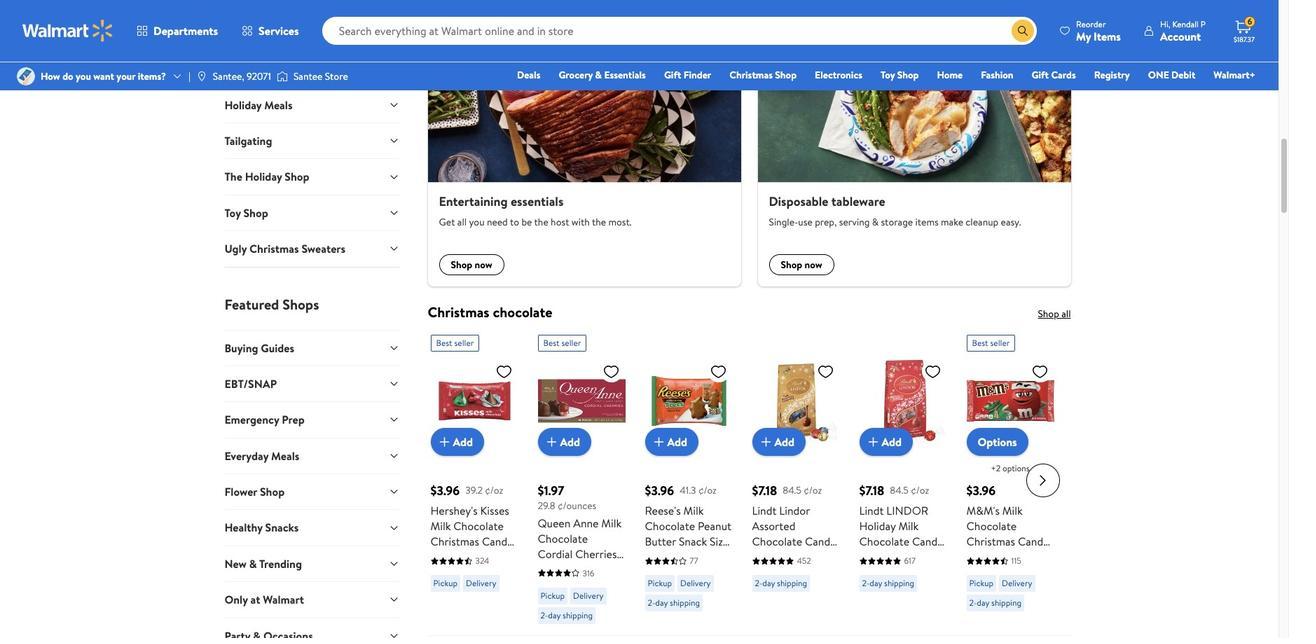 Task type: locate. For each thing, give the bounding box(es) containing it.
tableware
[[832, 192, 885, 210]]

0 vertical spatial candy,
[[482, 534, 515, 549]]

shop now inside disposable tableware list item
[[781, 258, 822, 272]]

gift left cards
[[1032, 68, 1049, 82]]

chocolate up the '-'
[[967, 519, 1017, 534]]

gift for gift cards
[[1032, 68, 1049, 82]]

oz
[[469, 549, 480, 565], [987, 549, 997, 565], [555, 562, 566, 577], [719, 565, 729, 580]]

2 best from the left
[[543, 337, 560, 349]]

add button
[[431, 428, 484, 456], [538, 428, 591, 456], [645, 428, 699, 456], [752, 428, 806, 456], [859, 428, 913, 456]]

best down christmas chocolate at left
[[436, 337, 452, 349]]

options link
[[967, 428, 1028, 456]]

best up m&m's milk chocolate christmas candy - 10 oz bag image
[[972, 337, 988, 349]]

add to favorites list, m&m's milk chocolate christmas candy - 10 oz bag image
[[1032, 363, 1049, 381]]

shipping down 617
[[884, 577, 914, 589]]

meals for holiday meals
[[264, 97, 293, 113]]

search icon image
[[1017, 25, 1029, 36]]

1 horizontal spatial &
[[595, 68, 602, 82]]

all
[[457, 215, 467, 229], [1062, 307, 1071, 321]]

0 horizontal spatial lindt
[[752, 503, 777, 519]]

everyday meals button
[[225, 438, 400, 474]]

2 $3.96 from the left
[[645, 482, 674, 500]]

1 horizontal spatial $3.96
[[645, 482, 674, 500]]

you right do
[[76, 69, 91, 83]]

2 oz. from the left
[[919, 549, 932, 565]]

candy, up 324
[[482, 534, 515, 549]]

the right "with"
[[592, 215, 606, 229]]

chocolate up trees
[[645, 519, 695, 534]]

gift
[[664, 68, 681, 82], [1032, 68, 1049, 82]]

2 horizontal spatial seller
[[990, 337, 1010, 349]]

1 add button from the left
[[431, 428, 484, 456]]

84.5 for lindor
[[890, 483, 909, 497]]

lindt inside $7.18 84.5 ¢/oz lindt lindor assorted chocolate candy truffles, 8.5 oz. bag
[[752, 503, 777, 519]]

best for $1.97
[[543, 337, 560, 349]]

add for lindt lindor holiday milk chocolate candy truffles, 8.5 oz. bag
[[882, 434, 902, 450]]

2 product group from the left
[[538, 329, 625, 630]]

add to favorites list, lindt lindor holiday milk chocolate candy truffles, 8.5 oz. bag image
[[925, 363, 941, 381]]

10 right box,
[[592, 562, 603, 577]]

candy
[[805, 534, 836, 549], [912, 534, 943, 549], [1018, 534, 1049, 549]]

list
[[419, 6, 1079, 287]]

2 horizontal spatial candy
[[1018, 534, 1049, 549]]

oz right 10.1
[[469, 549, 480, 565]]

christmas inside $3.96 41.3 ¢/oz reese's milk chocolate peanut butter snack size trees christmas candy, bag 9.6 oz
[[673, 549, 722, 565]]

2 horizontal spatial $3.96
[[967, 482, 996, 500]]

bag inside $7.18 84.5 ¢/oz lindt lindor holiday milk chocolate candy truffles, 8.5 oz. bag
[[859, 565, 878, 580]]

1 horizontal spatial now
[[805, 258, 822, 272]]

seller up "queen anne milk chocolate cordial cherries, 6.6 oz box, 10 pieces" image
[[562, 337, 581, 349]]

candy,
[[482, 534, 515, 549], [645, 565, 678, 580]]

1 seller from the left
[[454, 337, 474, 349]]

add for lindt lindor assorted chocolate candy truffles, 8.5 oz. bag
[[775, 434, 795, 450]]

0 horizontal spatial candy,
[[482, 534, 515, 549]]

2 candy from the left
[[912, 534, 943, 549]]

candy up 617
[[912, 534, 943, 549]]

1 oz. from the left
[[811, 549, 825, 565]]

4 ¢/oz from the left
[[911, 483, 929, 497]]

how
[[41, 69, 60, 83]]

serving
[[839, 215, 870, 229]]

toy down the
[[225, 205, 241, 221]]

oz.
[[811, 549, 825, 565], [919, 549, 932, 565]]

featured
[[225, 295, 279, 314]]

0 vertical spatial you
[[76, 69, 91, 83]]

disposable tableware list item
[[749, 6, 1079, 287]]

bag left 10.1
[[431, 549, 449, 565]]

& inside 'new & trending' dropdown button
[[249, 556, 257, 572]]

$3.96 inside $3.96 m&m's milk chocolate christmas candy - 10 oz bag
[[967, 482, 996, 500]]

4 add from the left
[[775, 434, 795, 450]]

candy up 115
[[1018, 534, 1049, 549]]

add to cart image up $1.97 in the bottom left of the page
[[543, 434, 560, 451]]

& right serving
[[872, 215, 879, 229]]

1 $7.18 from the left
[[752, 482, 777, 500]]

1 horizontal spatial the
[[592, 215, 606, 229]]

my
[[1076, 28, 1091, 44]]

1 vertical spatial toy shop
[[225, 205, 268, 221]]

add to favorites list, hershey's kisses milk chocolate christmas candy, bag 10.1 oz image
[[496, 363, 513, 381]]

best seller down christmas chocolate at left
[[436, 337, 474, 349]]

1 gift from the left
[[664, 68, 681, 82]]

only
[[225, 592, 248, 608]]

$7.18 inside $7.18 84.5 ¢/oz lindt lindor assorted chocolate candy truffles, 8.5 oz. bag
[[752, 482, 777, 500]]

1 horizontal spatial $7.18
[[859, 482, 884, 500]]

$7.18 for lindt lindor holiday milk chocolate candy truffles, 8.5 oz. bag
[[859, 482, 884, 500]]

& inside disposable tableware single-use prep, serving & storage items make cleanup easy.
[[872, 215, 879, 229]]

1 lindt from the left
[[752, 503, 777, 519]]

truffles, down assorted
[[752, 549, 791, 565]]

meals
[[264, 97, 293, 113], [271, 448, 299, 464]]

2 add to cart image from the left
[[758, 434, 775, 451]]

1 ¢/oz from the left
[[485, 483, 503, 497]]

10.1
[[452, 549, 467, 565]]

new & trending
[[225, 556, 302, 572]]

chocolate up 452
[[752, 534, 802, 549]]

 image
[[17, 67, 35, 85], [196, 71, 207, 82]]

2 add from the left
[[560, 434, 580, 450]]

0 horizontal spatial you
[[76, 69, 91, 83]]

1 horizontal spatial gift
[[1032, 68, 1049, 82]]

need
[[487, 215, 508, 229]]

oz inside $3.96 41.3 ¢/oz reese's milk chocolate peanut butter snack size trees christmas candy, bag 9.6 oz
[[719, 565, 729, 580]]

toy shop button
[[225, 195, 400, 231]]

oz. right 617
[[919, 549, 932, 565]]

0 vertical spatial toy
[[881, 68, 895, 82]]

¢/oz inside $7.18 84.5 ¢/oz lindt lindor holiday milk chocolate candy truffles, 8.5 oz. bag
[[911, 483, 929, 497]]

0 horizontal spatial all
[[457, 215, 467, 229]]

2 vertical spatial holiday
[[859, 519, 896, 534]]

2 lindt from the left
[[859, 503, 884, 519]]

items
[[915, 215, 939, 229]]

2 best seller from the left
[[543, 337, 581, 349]]

2 horizontal spatial &
[[872, 215, 879, 229]]

2 ¢/oz from the left
[[699, 483, 717, 497]]

delivery down 115
[[1002, 577, 1032, 589]]

to
[[510, 215, 519, 229]]

gift left finder
[[664, 68, 681, 82]]

reese's
[[645, 503, 681, 519]]

walmart image
[[22, 20, 114, 42]]

best seller down chocolate at the left of page
[[543, 337, 581, 349]]

2 truffles, from the left
[[859, 549, 899, 565]]

shop now down use
[[781, 258, 822, 272]]

walmart
[[263, 592, 304, 608]]

holiday meals
[[225, 97, 293, 113]]

0 horizontal spatial seller
[[454, 337, 474, 349]]

0 horizontal spatial now
[[475, 258, 492, 272]]

& right "new"
[[249, 556, 257, 572]]

9.6
[[702, 565, 716, 580]]

guides
[[261, 340, 294, 356]]

pickup down the '-'
[[969, 577, 994, 589]]

0 vertical spatial all
[[457, 215, 467, 229]]

1 horizontal spatial 8.5
[[901, 549, 916, 565]]

Search search field
[[322, 17, 1037, 45]]

2 horizontal spatial best seller
[[972, 337, 1010, 349]]

0 horizontal spatial best seller
[[436, 337, 474, 349]]

candy inside $7.18 84.5 ¢/oz lindt lindor assorted chocolate candy truffles, 8.5 oz. bag
[[805, 534, 836, 549]]

healthy snacks
[[225, 520, 299, 536]]

home
[[937, 68, 963, 82]]

1 horizontal spatial best seller
[[543, 337, 581, 349]]

grocery & essentials
[[559, 68, 646, 82]]

1 horizontal spatial shop now
[[781, 258, 822, 272]]

8.5 down assorted
[[794, 549, 809, 565]]

3 best from the left
[[972, 337, 988, 349]]

oz. inside $7.18 84.5 ¢/oz lindt lindor assorted chocolate candy truffles, 8.5 oz. bag
[[811, 549, 825, 565]]

1 best from the left
[[436, 337, 452, 349]]

2-day shipping down the 77
[[648, 597, 700, 609]]

now down use
[[805, 258, 822, 272]]

2 vertical spatial &
[[249, 556, 257, 572]]

now down the need
[[475, 258, 492, 272]]

1 horizontal spatial truffles,
[[859, 549, 899, 565]]

account
[[1160, 28, 1201, 44]]

0 vertical spatial holiday
[[225, 97, 262, 113]]

10 right the '-'
[[974, 549, 984, 565]]

& right grocery
[[595, 68, 602, 82]]

bag inside $3.96 m&m's milk chocolate christmas candy - 10 oz bag
[[1000, 549, 1019, 565]]

seller up m&m's milk chocolate christmas candy - 10 oz bag image
[[990, 337, 1010, 349]]

5 add button from the left
[[859, 428, 913, 456]]

emergency prep
[[225, 412, 305, 428]]

pickup down 10.1
[[433, 577, 458, 589]]

next slide for product carousel list image
[[1026, 464, 1060, 498]]

0 horizontal spatial $3.96
[[431, 482, 460, 500]]

3 ¢/oz from the left
[[804, 483, 822, 497]]

0 horizontal spatial the
[[534, 215, 548, 229]]

candy up 452
[[805, 534, 836, 549]]

¢/oz inside $3.96 41.3 ¢/oz reese's milk chocolate peanut butter snack size trees christmas candy, bag 9.6 oz
[[699, 483, 717, 497]]

now inside disposable tableware list item
[[805, 258, 822, 272]]

0 horizontal spatial gift
[[664, 68, 681, 82]]

1 horizontal spatial toy
[[881, 68, 895, 82]]

add button for reese's milk chocolate peanut butter snack size trees christmas candy, bag 9.6 oz
[[645, 428, 699, 456]]

$3.96 inside $3.96 39.2 ¢/oz hershey's kisses milk chocolate christmas candy, bag 10.1 oz
[[431, 482, 460, 500]]

chocolate up box,
[[538, 531, 588, 546]]

add to favorites list, reese's milk chocolate peanut butter snack size trees christmas candy, bag 9.6 oz image
[[710, 363, 727, 381]]

lindt lindor assorted chocolate candy truffles, 8.5 oz. bag image
[[752, 357, 840, 445]]

lindt inside $7.18 84.5 ¢/oz lindt lindor holiday milk chocolate candy truffles, 8.5 oz. bag
[[859, 503, 884, 519]]

you
[[76, 69, 91, 83], [469, 215, 485, 229]]

 image left the how
[[17, 67, 35, 85]]

0 horizontal spatial candy
[[805, 534, 836, 549]]

1 $3.96 from the left
[[431, 482, 460, 500]]

 image right |
[[196, 71, 207, 82]]

use
[[798, 215, 813, 229]]

candy inside $7.18 84.5 ¢/oz lindt lindor holiday milk chocolate candy truffles, 8.5 oz. bag
[[912, 534, 943, 549]]

1 horizontal spatial 10
[[974, 549, 984, 565]]

1 horizontal spatial add to cart image
[[651, 434, 667, 451]]

best seller up m&m's milk chocolate christmas candy - 10 oz bag image
[[972, 337, 1010, 349]]

shop down single-
[[781, 258, 802, 272]]

shop down the holiday shop
[[244, 205, 268, 221]]

1 horizontal spatial add to cart image
[[758, 434, 775, 451]]

shop inside disposable tableware list item
[[781, 258, 802, 272]]

3 add to cart image from the left
[[865, 434, 882, 451]]

 image
[[277, 69, 288, 83]]

0 horizontal spatial 10
[[592, 562, 603, 577]]

2 shop now from the left
[[781, 258, 822, 272]]

the holiday shop button
[[225, 159, 400, 195]]

2-day shipping down 617
[[862, 577, 914, 589]]

84.5 inside $7.18 84.5 ¢/oz lindt lindor holiday milk chocolate candy truffles, 8.5 oz. bag
[[890, 483, 909, 497]]

chocolate inside $7.18 84.5 ¢/oz lindt lindor assorted chocolate candy truffles, 8.5 oz. bag
[[752, 534, 802, 549]]

¢/oz inside $7.18 84.5 ¢/oz lindt lindor assorted chocolate candy truffles, 8.5 oz. bag
[[804, 483, 822, 497]]

assorted
[[752, 519, 796, 534]]

1 horizontal spatial you
[[469, 215, 485, 229]]

2 now from the left
[[805, 258, 822, 272]]

the right be
[[534, 215, 548, 229]]

add to cart image
[[543, 434, 560, 451], [651, 434, 667, 451]]

1 vertical spatial you
[[469, 215, 485, 229]]

1 truffles, from the left
[[752, 549, 791, 565]]

1 shop now from the left
[[451, 258, 492, 272]]

1 vertical spatial candy,
[[645, 565, 678, 580]]

0 horizontal spatial toy shop
[[225, 205, 268, 221]]

meals down prep
[[271, 448, 299, 464]]

shop now for entertaining
[[451, 258, 492, 272]]

10 inside $3.96 m&m's milk chocolate christmas candy - 10 oz bag
[[974, 549, 984, 565]]

walmart+
[[1214, 68, 1256, 82]]

& inside the grocery & essentials link
[[595, 68, 602, 82]]

2 8.5 from the left
[[901, 549, 916, 565]]

1 84.5 from the left
[[783, 483, 801, 497]]

1 vertical spatial toy
[[225, 205, 241, 221]]

3 best seller from the left
[[972, 337, 1010, 349]]

84.5 inside $7.18 84.5 ¢/oz lindt lindor assorted chocolate candy truffles, 8.5 oz. bag
[[783, 483, 801, 497]]

0 horizontal spatial  image
[[17, 67, 35, 85]]

oz. right 452
[[811, 549, 825, 565]]

ugly christmas sweaters
[[225, 241, 346, 257]]

0 horizontal spatial add to cart image
[[543, 434, 560, 451]]

$3.96 up hershey's
[[431, 482, 460, 500]]

best for $3.96
[[436, 337, 452, 349]]

lindt for assorted
[[752, 503, 777, 519]]

santee, 92071
[[213, 69, 271, 83]]

1 best seller from the left
[[436, 337, 474, 349]]

add button for lindt lindor assorted chocolate candy truffles, 8.5 oz. bag
[[752, 428, 806, 456]]

size
[[710, 534, 729, 549]]

1 vertical spatial meals
[[271, 448, 299, 464]]

candy, down 'butter'
[[645, 565, 678, 580]]

1 8.5 from the left
[[794, 549, 809, 565]]

product group
[[431, 329, 518, 630], [538, 329, 625, 630], [645, 329, 733, 630], [752, 329, 840, 630], [859, 329, 947, 630], [967, 329, 1054, 630]]

5 add from the left
[[882, 434, 902, 450]]

1 horizontal spatial candy,
[[645, 565, 678, 580]]

bag left 452
[[752, 565, 771, 580]]

1 vertical spatial &
[[872, 215, 879, 229]]

toy shop
[[881, 68, 919, 82], [225, 205, 268, 221]]

1 horizontal spatial toy shop
[[881, 68, 919, 82]]

oz right "9.6"
[[719, 565, 729, 580]]

buying guides
[[225, 340, 294, 356]]

0 horizontal spatial $7.18
[[752, 482, 777, 500]]

2 the from the left
[[592, 215, 606, 229]]

8.5
[[794, 549, 809, 565], [901, 549, 916, 565]]

oz right 6.6
[[555, 562, 566, 577]]

shop now down get
[[451, 258, 492, 272]]

2 $7.18 from the left
[[859, 482, 884, 500]]

christmas inside $3.96 39.2 ¢/oz hershey's kisses milk chocolate christmas candy, bag 10.1 oz
[[431, 534, 479, 549]]

truffles, left 617
[[859, 549, 899, 565]]

2 horizontal spatial best
[[972, 337, 988, 349]]

bag inside $3.96 41.3 ¢/oz reese's milk chocolate peanut butter snack size trees christmas candy, bag 9.6 oz
[[681, 565, 699, 580]]

seller for $1.97
[[562, 337, 581, 349]]

toy shop left home link
[[881, 68, 919, 82]]

2 add button from the left
[[538, 428, 591, 456]]

make
[[941, 215, 963, 229]]

2 gift from the left
[[1032, 68, 1049, 82]]

1 add to cart image from the left
[[543, 434, 560, 451]]

holiday
[[225, 97, 262, 113], [245, 169, 282, 185], [859, 519, 896, 534]]

m&m's milk chocolate christmas candy - 10 oz bag image
[[967, 357, 1054, 445]]

$3.96
[[431, 482, 460, 500], [645, 482, 674, 500], [967, 482, 996, 500]]

0 vertical spatial &
[[595, 68, 602, 82]]

0 horizontal spatial add to cart image
[[436, 434, 453, 451]]

$3.96 for $3.96 m&m's milk chocolate christmas candy - 10 oz bag
[[967, 482, 996, 500]]

3 candy from the left
[[1018, 534, 1049, 549]]

1 horizontal spatial  image
[[196, 71, 207, 82]]

oz right the '-'
[[987, 549, 997, 565]]

chocolate inside $3.96 39.2 ¢/oz hershey's kisses milk chocolate christmas candy, bag 10.1 oz
[[454, 519, 504, 534]]

41.3
[[680, 483, 696, 497]]

$187.37
[[1234, 34, 1255, 44]]

2 84.5 from the left
[[890, 483, 909, 497]]

1 candy from the left
[[805, 534, 836, 549]]

¢/oz for kisses
[[485, 483, 503, 497]]

bag left 617
[[859, 565, 878, 580]]

92071
[[247, 69, 271, 83]]

0 horizontal spatial &
[[249, 556, 257, 572]]

shipping down 115
[[991, 597, 1022, 609]]

shop down get
[[451, 258, 472, 272]]

1 vertical spatial all
[[1062, 307, 1071, 321]]

3 add from the left
[[667, 434, 687, 450]]

add to cart image up reese's
[[651, 434, 667, 451]]

seller down christmas chocolate at left
[[454, 337, 474, 349]]

flower shop button
[[225, 474, 400, 510]]

0 horizontal spatial oz.
[[811, 549, 825, 565]]

lindor
[[887, 503, 929, 519]]

0 horizontal spatial best
[[436, 337, 452, 349]]

the
[[225, 169, 242, 185]]

0 horizontal spatial truffles,
[[752, 549, 791, 565]]

84.5 for lindor
[[783, 483, 801, 497]]

want
[[93, 69, 114, 83]]

3 add button from the left
[[645, 428, 699, 456]]

candy, inside $3.96 39.2 ¢/oz hershey's kisses milk chocolate christmas candy, bag 10.1 oz
[[482, 534, 515, 549]]

you left the need
[[469, 215, 485, 229]]

0 vertical spatial toy shop
[[881, 68, 919, 82]]

pickup down trees
[[648, 577, 672, 589]]

electronics link
[[809, 67, 869, 83]]

$3.96 up reese's
[[645, 482, 674, 500]]

1 now from the left
[[475, 258, 492, 272]]

add to cart image for lindt lindor assorted chocolate candy truffles, 8.5 oz. bag
[[758, 434, 775, 451]]

0 horizontal spatial 8.5
[[794, 549, 809, 565]]

meals for everyday meals
[[271, 448, 299, 464]]

324
[[475, 555, 489, 567]]

10
[[974, 549, 984, 565], [592, 562, 603, 577]]

disposable tableware single-use prep, serving & storage items make cleanup easy.
[[769, 192, 1021, 229]]

shop left electronics link
[[775, 68, 797, 82]]

0 horizontal spatial 84.5
[[783, 483, 801, 497]]

essentials
[[604, 68, 646, 82]]

now inside entertaining essentials list item
[[475, 258, 492, 272]]

$7.18
[[752, 482, 777, 500], [859, 482, 884, 500]]

1 horizontal spatial oz.
[[919, 549, 932, 565]]

one debit link
[[1142, 67, 1202, 83]]

shop now inside entertaining essentials list item
[[451, 258, 492, 272]]

bag right the '-'
[[1000, 549, 1019, 565]]

2 horizontal spatial add to cart image
[[865, 434, 882, 451]]

1 horizontal spatial 84.5
[[890, 483, 909, 497]]

shop right flower on the left
[[260, 484, 285, 500]]

2 add to cart image from the left
[[651, 434, 667, 451]]

¢/oz inside $3.96 39.2 ¢/oz hershey's kisses milk chocolate christmas candy, bag 10.1 oz
[[485, 483, 503, 497]]

10 inside $1.97 29.8 ¢/ounces queen anne milk chocolate cordial cherries, 6.6 oz box, 10 pieces
[[592, 562, 603, 577]]

 image for santee, 92071
[[196, 71, 207, 82]]

now for disposable
[[805, 258, 822, 272]]

services button
[[230, 14, 311, 48]]

chocolate inside $7.18 84.5 ¢/oz lindt lindor holiday milk chocolate candy truffles, 8.5 oz. bag
[[859, 534, 910, 549]]

0 horizontal spatial shop now
[[451, 258, 492, 272]]

chocolate up 617
[[859, 534, 910, 549]]

$3.96 inside $3.96 41.3 ¢/oz reese's milk chocolate peanut butter snack size trees christmas candy, bag 9.6 oz
[[645, 482, 674, 500]]

chocolate up 324
[[454, 519, 504, 534]]

0 horizontal spatial toy
[[225, 205, 241, 221]]

meals down 92071
[[264, 97, 293, 113]]

1 horizontal spatial best
[[543, 337, 560, 349]]

0 vertical spatial meals
[[264, 97, 293, 113]]

5 product group from the left
[[859, 329, 947, 630]]

oz inside $3.96 39.2 ¢/oz hershey's kisses milk chocolate christmas candy, bag 10.1 oz
[[469, 549, 480, 565]]

1 horizontal spatial seller
[[562, 337, 581, 349]]

best down chocolate at the left of page
[[543, 337, 560, 349]]

toy shop inside dropdown button
[[225, 205, 268, 221]]

1 horizontal spatial candy
[[912, 534, 943, 549]]

4 product group from the left
[[752, 329, 840, 630]]

the holiday shop
[[225, 169, 309, 185]]

617
[[904, 555, 916, 567]]

host
[[551, 215, 569, 229]]

add to favorites list, lindt lindor assorted chocolate candy truffles, 8.5 oz. bag image
[[817, 363, 834, 381]]

reorder my items
[[1076, 18, 1121, 44]]

&
[[595, 68, 602, 82], [872, 215, 879, 229], [249, 556, 257, 572]]

cherries,
[[575, 546, 620, 562]]

tailgating
[[225, 133, 272, 149]]

2 seller from the left
[[562, 337, 581, 349]]

do
[[62, 69, 73, 83]]

& for trending
[[249, 556, 257, 572]]

toy shop up ugly
[[225, 205, 268, 221]]

flower
[[225, 484, 257, 500]]

3 $3.96 from the left
[[967, 482, 996, 500]]

gift for gift finder
[[664, 68, 681, 82]]

¢/oz for milk
[[699, 483, 717, 497]]

lindt
[[752, 503, 777, 519], [859, 503, 884, 519]]

8.5 down lindor
[[901, 549, 916, 565]]

how do you want your items?
[[41, 69, 166, 83]]

$3.96 up "m&m's"
[[967, 482, 996, 500]]

4 add button from the left
[[752, 428, 806, 456]]

$7.18 inside $7.18 84.5 ¢/oz lindt lindor holiday milk chocolate candy truffles, 8.5 oz. bag
[[859, 482, 884, 500]]

& for essentials
[[595, 68, 602, 82]]

candy inside $3.96 m&m's milk chocolate christmas candy - 10 oz bag
[[1018, 534, 1049, 549]]

add to cart image for reese's milk chocolate peanut butter snack size trees christmas candy, bag 9.6 oz image
[[651, 434, 667, 451]]

bag left "9.6"
[[681, 565, 699, 580]]

add to cart image
[[436, 434, 453, 451], [758, 434, 775, 451], [865, 434, 882, 451]]

1 horizontal spatial lindt
[[859, 503, 884, 519]]

toy right "electronics"
[[881, 68, 895, 82]]



Task type: describe. For each thing, give the bounding box(es) containing it.
christmas inside $3.96 m&m's milk chocolate christmas candy - 10 oz bag
[[967, 534, 1015, 549]]

1 add from the left
[[453, 434, 473, 450]]

featured shops
[[225, 295, 319, 314]]

entertaining
[[439, 192, 508, 210]]

hershey's
[[431, 503, 478, 519]]

$3.96 m&m's milk chocolate christmas candy - 10 oz bag
[[967, 482, 1049, 565]]

$7.18 84.5 ¢/oz lindt lindor assorted chocolate candy truffles, 8.5 oz. bag
[[752, 482, 836, 580]]

6.6
[[538, 562, 552, 577]]

add to cart image for lindt lindor holiday milk chocolate candy truffles, 8.5 oz. bag
[[865, 434, 882, 451]]

ebt/snap
[[225, 376, 277, 392]]

¢/oz for lindor
[[804, 483, 822, 497]]

shop left home link
[[897, 68, 919, 82]]

add to cart image for "queen anne milk chocolate cordial cherries, 6.6 oz box, 10 pieces" image
[[543, 434, 560, 451]]

snack
[[679, 534, 707, 549]]

buying guides button
[[225, 330, 400, 366]]

chocolate inside $3.96 m&m's milk chocolate christmas candy - 10 oz bag
[[967, 519, 1017, 534]]

christmas shop
[[730, 68, 797, 82]]

oz. inside $7.18 84.5 ¢/oz lindt lindor holiday milk chocolate candy truffles, 8.5 oz. bag
[[919, 549, 932, 565]]

options
[[1003, 462, 1030, 474]]

¢/ounces
[[558, 499, 596, 513]]

oz inside $1.97 29.8 ¢/ounces queen anne milk chocolate cordial cherries, 6.6 oz box, 10 pieces
[[555, 562, 566, 577]]

115
[[1011, 555, 1021, 567]]

1 horizontal spatial all
[[1062, 307, 1071, 321]]

shop up add to favorites list, m&m's milk chocolate christmas candy - 10 oz bag 'image'
[[1038, 307, 1059, 321]]

deals link
[[511, 67, 547, 83]]

cards
[[1051, 68, 1076, 82]]

truffles, inside $7.18 84.5 ¢/oz lindt lindor holiday milk chocolate candy truffles, 8.5 oz. bag
[[859, 549, 899, 565]]

santee store
[[294, 69, 348, 83]]

$7.18 84.5 ¢/oz lindt lindor holiday milk chocolate candy truffles, 8.5 oz. bag
[[859, 482, 943, 580]]

ebt/snap button
[[225, 366, 400, 402]]

shipping down pieces
[[563, 609, 593, 621]]

box,
[[569, 562, 590, 577]]

add button for lindt lindor holiday milk chocolate candy truffles, 8.5 oz. bag
[[859, 428, 913, 456]]

kendall
[[1173, 18, 1199, 30]]

Walmart Site-Wide search field
[[322, 17, 1037, 45]]

best seller for $1.97
[[543, 337, 581, 349]]

milk inside $3.96 39.2 ¢/oz hershey's kisses milk chocolate christmas candy, bag 10.1 oz
[[431, 519, 451, 534]]

single-
[[769, 215, 798, 229]]

milk inside $3.96 41.3 ¢/oz reese's milk chocolate peanut butter snack size trees christmas candy, bag 9.6 oz
[[684, 503, 704, 519]]

queen
[[538, 515, 571, 531]]

2-day shipping down pieces
[[541, 609, 593, 621]]

1 add to cart image from the left
[[436, 434, 453, 451]]

candy, inside $3.96 41.3 ¢/oz reese's milk chocolate peanut butter snack size trees christmas candy, bag 9.6 oz
[[645, 565, 678, 580]]

3 seller from the left
[[990, 337, 1010, 349]]

most.
[[608, 215, 632, 229]]

pickup down 6.6
[[541, 590, 565, 602]]

your
[[117, 69, 135, 83]]

only at walmart button
[[225, 582, 400, 618]]

6
[[1248, 16, 1252, 27]]

delivery down the 77
[[680, 577, 711, 589]]

lindt lindor holiday milk chocolate candy truffles, 8.5 oz. bag image
[[859, 357, 947, 445]]

77
[[690, 555, 698, 567]]

452
[[797, 555, 811, 567]]

christmas shop link
[[723, 67, 803, 83]]

kisses
[[480, 503, 509, 519]]

queen anne milk chocolate cordial cherries, 6.6 oz box, 10 pieces image
[[538, 357, 625, 445]]

easy.
[[1001, 215, 1021, 229]]

|
[[188, 69, 190, 83]]

1 product group from the left
[[431, 329, 518, 630]]

milk inside $1.97 29.8 ¢/ounces queen anne milk chocolate cordial cherries, 6.6 oz box, 10 pieces
[[601, 515, 622, 531]]

shipping down the 77
[[670, 597, 700, 609]]

now for entertaining
[[475, 258, 492, 272]]

peanut
[[698, 519, 732, 534]]

shops
[[283, 295, 319, 314]]

you inside the entertaining essentials get all you need to be the host with the most.
[[469, 215, 485, 229]]

holiday inside $7.18 84.5 ¢/oz lindt lindor holiday milk chocolate candy truffles, 8.5 oz. bag
[[859, 519, 896, 534]]

ugly christmas sweaters button
[[225, 231, 400, 267]]

2-day shipping down 452
[[755, 577, 807, 589]]

$3.96 41.3 ¢/oz reese's milk chocolate peanut butter snack size trees christmas candy, bag 9.6 oz
[[645, 482, 732, 580]]

bag inside $7.18 84.5 ¢/oz lindt lindor assorted chocolate candy truffles, 8.5 oz. bag
[[752, 565, 771, 580]]

healthy snacks button
[[225, 510, 400, 546]]

prep
[[282, 412, 305, 428]]

one
[[1148, 68, 1169, 82]]

gift finder
[[664, 68, 711, 82]]

tailgating button
[[225, 123, 400, 159]]

toy inside dropdown button
[[225, 205, 241, 221]]

6 product group from the left
[[967, 329, 1054, 630]]

best seller for $3.96
[[436, 337, 474, 349]]

fashion link
[[975, 67, 1020, 83]]

all inside the entertaining essentials get all you need to be the host with the most.
[[457, 215, 467, 229]]

2-day shipping down 115
[[969, 597, 1022, 609]]

product group containing $1.97
[[538, 329, 625, 630]]

1 vertical spatial holiday
[[245, 169, 282, 185]]

list containing entertaining essentials
[[419, 6, 1079, 287]]

8.5 inside $7.18 84.5 ¢/oz lindt lindor holiday milk chocolate candy truffles, 8.5 oz. bag
[[901, 549, 916, 565]]

deals
[[517, 68, 541, 82]]

new & trending button
[[225, 546, 400, 582]]

delivery down 316
[[573, 590, 604, 602]]

electronics
[[815, 68, 863, 82]]

8.5 inside $7.18 84.5 ¢/oz lindt lindor assorted chocolate candy truffles, 8.5 oz. bag
[[794, 549, 809, 565]]

flower shop
[[225, 484, 285, 500]]

bag inside $3.96 39.2 ¢/oz hershey's kisses milk chocolate christmas candy, bag 10.1 oz
[[431, 549, 449, 565]]

-
[[967, 549, 971, 565]]

shop up toy shop dropdown button
[[285, 169, 309, 185]]

items
[[1094, 28, 1121, 44]]

seller for $3.96
[[454, 337, 474, 349]]

chocolate inside $1.97 29.8 ¢/ounces queen anne milk chocolate cordial cherries, 6.6 oz box, 10 pieces
[[538, 531, 588, 546]]

trees
[[645, 549, 670, 565]]

store
[[325, 69, 348, 83]]

essentials
[[511, 192, 564, 210]]

registry link
[[1088, 67, 1136, 83]]

chocolate
[[493, 303, 553, 322]]

delivery down 324
[[466, 577, 496, 589]]

$1.97 29.8 ¢/ounces queen anne milk chocolate cordial cherries, 6.6 oz box, 10 pieces
[[538, 482, 622, 592]]

hi,
[[1160, 18, 1170, 30]]

fashion
[[981, 68, 1014, 82]]

shop now for disposable
[[781, 258, 822, 272]]

shipping down 452
[[777, 577, 807, 589]]

departments
[[153, 23, 218, 39]]

add to favorites list, queen anne milk chocolate cordial cherries, 6.6 oz box, 10 pieces image
[[603, 363, 620, 381]]

$3.96 for $3.96 39.2 ¢/oz hershey's kisses milk chocolate christmas candy, bag 10.1 oz
[[431, 482, 460, 500]]

gift cards
[[1032, 68, 1076, 82]]

$3.96 for $3.96 41.3 ¢/oz reese's milk chocolate peanut butter snack size trees christmas candy, bag 9.6 oz
[[645, 482, 674, 500]]

hershey's kisses milk chocolate christmas candy, bag 10.1 oz image
[[431, 357, 518, 445]]

storage
[[881, 215, 913, 229]]

reese's milk chocolate peanut butter snack size trees christmas candy, bag 9.6 oz image
[[645, 357, 733, 445]]

 image for how do you want your items?
[[17, 67, 35, 85]]

christmas inside dropdown button
[[250, 241, 299, 257]]

chocolate inside $3.96 41.3 ¢/oz reese's milk chocolate peanut butter snack size trees christmas candy, bag 9.6 oz
[[645, 519, 695, 534]]

entertaining essentials list item
[[419, 6, 749, 287]]

add for reese's milk chocolate peanut butter snack size trees christmas candy, bag 9.6 oz
[[667, 434, 687, 450]]

lindt for holiday
[[859, 503, 884, 519]]

milk inside $3.96 m&m's milk chocolate christmas candy - 10 oz bag
[[1003, 503, 1023, 519]]

29.8
[[538, 499, 555, 513]]

with
[[572, 215, 590, 229]]

options
[[978, 434, 1017, 450]]

1 the from the left
[[534, 215, 548, 229]]

gift finder link
[[658, 67, 718, 83]]

new
[[225, 556, 247, 572]]

6 $187.37
[[1234, 16, 1255, 44]]

everyday meals
[[225, 448, 299, 464]]

shop inside dropdown button
[[260, 484, 285, 500]]

$7.18 for lindt lindor assorted chocolate candy truffles, 8.5 oz. bag
[[752, 482, 777, 500]]

one debit
[[1148, 68, 1196, 82]]

3 product group from the left
[[645, 329, 733, 630]]

entertaining essentials get all you need to be the host with the most.
[[439, 192, 632, 229]]

grocery
[[559, 68, 593, 82]]

oz inside $3.96 m&m's milk chocolate christmas candy - 10 oz bag
[[987, 549, 997, 565]]

finder
[[684, 68, 711, 82]]

¢/oz for lindor
[[911, 483, 929, 497]]

truffles, inside $7.18 84.5 ¢/oz lindt lindor assorted chocolate candy truffles, 8.5 oz. bag
[[752, 549, 791, 565]]

shop inside entertaining essentials list item
[[451, 258, 472, 272]]

milk inside $7.18 84.5 ¢/oz lindt lindor holiday milk chocolate candy truffles, 8.5 oz. bag
[[899, 519, 919, 534]]

grocery & essentials link
[[552, 67, 652, 83]]

everyday
[[225, 448, 269, 464]]



Task type: vqa. For each thing, say whether or not it's contained in the screenshot.
the pharmacy, health & wellness
no



